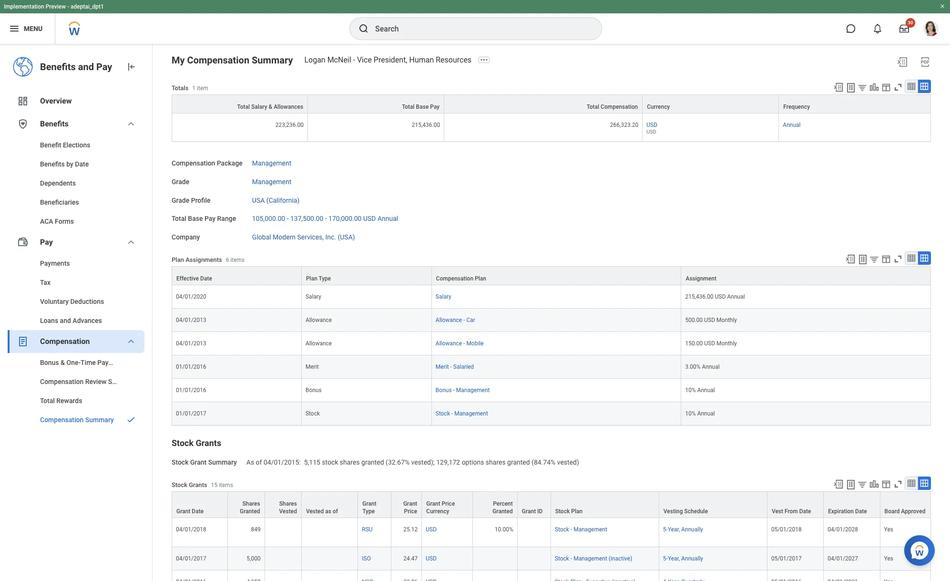 Task type: describe. For each thing, give the bounding box(es) containing it.
(inactive)
[[609, 555, 633, 562]]

date for effective date
[[200, 275, 212, 282]]

pay for total base pay range
[[205, 215, 216, 223]]

compensation summary link
[[8, 410, 145, 429]]

year, for stock - management
[[668, 526, 681, 533]]

granted for percent
[[493, 508, 513, 515]]

grant type
[[363, 500, 377, 515]]

voluntary deductions
[[40, 298, 104, 305]]

implementation preview -   adeptai_dpt1
[[4, 3, 104, 10]]

date for grant date
[[192, 508, 204, 515]]

usd link for stock - management
[[426, 524, 437, 533]]

15
[[211, 482, 218, 489]]

6 row from the top
[[172, 332, 932, 355]]

compensation review statement link
[[8, 372, 145, 391]]

loans and advances
[[40, 317, 102, 324]]

usa
[[252, 196, 265, 204]]

0 vertical spatial fullscreen image
[[894, 254, 904, 264]]

vesting schedule
[[664, 508, 709, 515]]

mcneil
[[328, 55, 351, 64]]

annual link
[[784, 120, 801, 128]]

5,115
[[304, 459, 321, 466]]

payments link
[[8, 254, 145, 273]]

export to worksheets image
[[846, 479, 857, 490]]

total base pay
[[402, 104, 440, 110]]

merit for merit - salaried
[[436, 364, 449, 370]]

global modern services, inc. (usa)
[[252, 233, 355, 241]]

table image
[[908, 82, 917, 91]]

compensation plan
[[437, 275, 487, 282]]

year, for stock - management (inactive)
[[668, 555, 681, 562]]

01/01/2016 for merit
[[176, 364, 207, 370]]

one-
[[67, 359, 81, 366]]

bonus & one-time payments link
[[8, 353, 145, 372]]

stock
[[322, 459, 338, 466]]

deductions
[[70, 298, 104, 305]]

expand/collapse chart image
[[870, 82, 880, 93]]

total for total base pay range
[[172, 215, 186, 223]]

expiration
[[829, 508, 855, 515]]

compensation inside 'popup button'
[[601, 104, 639, 110]]

total compensation button
[[445, 95, 643, 113]]

yes for 04/01/2027
[[885, 555, 894, 562]]

management link for compensation package
[[252, 158, 292, 167]]

export to worksheets image for assignments
[[858, 254, 869, 265]]

vesting schedule button
[[660, 492, 768, 518]]

1 horizontal spatial salary
[[306, 293, 322, 300]]

bonus - management
[[436, 387, 490, 394]]

iso link
[[362, 553, 371, 562]]

annually for stock - management
[[682, 526, 704, 533]]

toolbar for 1
[[830, 80, 932, 95]]

menu button
[[0, 13, 55, 44]]

bonus for bonus - management
[[436, 387, 452, 394]]

export to worksheets image for 1
[[846, 82, 857, 94]]

stock plan
[[556, 508, 583, 515]]

total for total salary & allowances
[[237, 104, 250, 110]]

1 horizontal spatial stock - management
[[555, 526, 608, 533]]

salary inside popup button
[[251, 104, 267, 110]]

grade for grade
[[172, 178, 190, 186]]

date inside benefits element
[[75, 160, 89, 168]]

yes for 04/01/2028
[[885, 526, 894, 533]]

rsu
[[362, 526, 373, 533]]

5- for stock - management (inactive)
[[664, 555, 668, 562]]

export to excel image for totals
[[834, 82, 845, 93]]

price for grant price currency
[[442, 500, 455, 507]]

item
[[197, 85, 208, 92]]

date for expiration date
[[856, 508, 868, 515]]

compensation up item
[[187, 54, 250, 66]]

chevron down small image for compensation
[[125, 336, 137, 347]]

shares vested
[[279, 500, 297, 515]]

totals 1 item
[[172, 85, 208, 92]]

global modern services, inc. (usa) link
[[252, 231, 355, 241]]

row containing 223,236.00
[[172, 114, 932, 142]]

benefit elections
[[40, 141, 90, 149]]

7 row from the top
[[172, 355, 932, 379]]

toolbar for assignments
[[842, 251, 932, 266]]

215,436.00 usd annual
[[686, 293, 746, 300]]

profile logan mcneil image
[[924, 21, 939, 38]]

close environment banner image
[[940, 3, 946, 9]]

mobile
[[467, 340, 484, 347]]

05/01/2018
[[772, 526, 802, 533]]

dependents
[[40, 179, 76, 187]]

management for stock - management link to the bottom
[[574, 526, 608, 533]]

5- for stock - management
[[664, 526, 668, 533]]

30 button
[[895, 18, 916, 39]]

compensation summary
[[40, 416, 114, 424]]

schedule
[[685, 508, 709, 515]]

chevron down small image
[[125, 118, 137, 130]]

items for grants
[[219, 482, 233, 489]]

plan down services,
[[306, 275, 318, 282]]

grant id
[[522, 508, 543, 515]]

overview
[[40, 96, 72, 105]]

total compensation
[[587, 104, 639, 110]]

row containing 04/01/2018
[[172, 518, 932, 547]]

management link for grade
[[252, 176, 292, 186]]

04/01/2013 for allowance - mobile
[[176, 340, 207, 347]]

benefits element
[[8, 136, 145, 231]]

management for stock - management (inactive) link
[[574, 555, 608, 562]]

range
[[217, 215, 236, 223]]

as of 04/01/2015:  5,115 stock shares granted (32.67% vested); 129,172 options shares granted (84.74% vested)
[[247, 459, 580, 466]]

profile
[[191, 196, 211, 204]]

allowance - mobile
[[436, 340, 484, 347]]

1 vertical spatial fullscreen image
[[894, 479, 904, 489]]

click to view/edit grid preferences image
[[882, 254, 892, 264]]

effective date
[[177, 275, 212, 282]]

currency button
[[643, 95, 779, 113]]

pay element
[[8, 254, 145, 330]]

0 vertical spatial stock - management
[[436, 410, 489, 417]]

toolbar for grants
[[830, 477, 932, 491]]

bonus - management link
[[436, 385, 490, 394]]

time
[[81, 359, 96, 366]]

board approved button
[[881, 492, 931, 518]]

0 vertical spatial currency
[[648, 104, 671, 110]]

row containing 01/01/2017
[[172, 402, 932, 426]]

total rewards link
[[8, 391, 145, 410]]

car
[[467, 317, 476, 323]]

select to filter grid data image for assignments
[[870, 254, 880, 264]]

grant for grant date
[[177, 508, 191, 515]]

grant for grant id
[[522, 508, 536, 515]]

inc.
[[326, 233, 336, 241]]

inbox large image
[[900, 24, 910, 33]]

services,
[[298, 233, 324, 241]]

vested)
[[558, 459, 580, 466]]

board approved
[[885, 508, 926, 515]]

row containing 04/01/2020
[[172, 285, 932, 309]]

date inside "popup button"
[[800, 508, 812, 515]]

allowance - mobile link
[[436, 338, 484, 347]]

grant id button
[[518, 492, 551, 518]]

table image for the bottommost expand table icon
[[908, 478, 917, 488]]

table image for top expand table icon
[[908, 253, 917, 263]]

compensation for compensation plan
[[437, 275, 474, 282]]

fullscreen image
[[894, 82, 904, 93]]

export to excel image for my compensation summary
[[897, 56, 909, 68]]

voluntary deductions link
[[8, 292, 145, 311]]

1 shares from the left
[[340, 459, 360, 466]]

04/01/2013 for allowance - car
[[176, 317, 207, 323]]

view printable version (pdf) image
[[920, 56, 932, 68]]

compensation button
[[8, 330, 145, 353]]

usa (california)
[[252, 196, 300, 204]]

grants for stock grants 15 items
[[189, 481, 207, 489]]

25.12
[[404, 526, 418, 533]]

human
[[410, 55, 434, 64]]

& inside "compensation" element
[[61, 359, 65, 366]]

04/01/2028
[[828, 526, 859, 533]]

1 vertical spatial expand table image
[[920, 478, 930, 488]]

menu
[[24, 25, 43, 32]]

total for total rewards
[[40, 397, 55, 405]]

iso
[[362, 555, 371, 562]]

merit for merit
[[306, 364, 319, 370]]

payments inside "compensation" element
[[97, 359, 127, 366]]

grant price currency button
[[422, 492, 473, 518]]

compensation review statement
[[40, 378, 139, 386]]

items for assignments
[[231, 257, 245, 263]]

129,172
[[437, 459, 461, 466]]

10% for stock - management
[[686, 410, 696, 417]]

benefits and pay element
[[40, 60, 118, 73]]

type for grant type
[[363, 508, 375, 515]]

salary link
[[436, 292, 452, 300]]

5-year, annually link for stock - management
[[664, 524, 704, 533]]

of inside stock grant summary "element"
[[256, 459, 262, 466]]

137,500.00
[[291, 215, 324, 223]]

implementation
[[4, 3, 44, 10]]

vest from date button
[[768, 492, 824, 518]]

compensation for compensation
[[40, 337, 90, 346]]

Search Workday  search field
[[376, 18, 583, 39]]

adeptai_dpt1
[[71, 3, 104, 10]]

5-year, annually for stock - management (inactive)
[[664, 555, 704, 562]]

plan assignments 6 items
[[172, 256, 245, 263]]

stock inside popup button
[[556, 508, 570, 515]]



Task type: vqa. For each thing, say whether or not it's contained in the screenshot.


Task type: locate. For each thing, give the bounding box(es) containing it.
export to excel image left export to worksheets icon
[[834, 479, 845, 489]]

search image
[[358, 23, 370, 34]]

payments inside pay element
[[40, 260, 70, 267]]

summary down the total rewards link on the left bottom of page
[[85, 416, 114, 424]]

1 horizontal spatial 215,436.00
[[686, 293, 714, 300]]

percent granted button
[[473, 492, 518, 518]]

plan up 'effective'
[[172, 256, 184, 263]]

row containing shares granted
[[172, 491, 932, 518]]

5 row from the top
[[172, 309, 932, 332]]

chevron down small image inside compensation dropdown button
[[125, 336, 137, 347]]

compensation for compensation review statement
[[40, 378, 84, 386]]

usd link right '25.12'
[[426, 524, 437, 533]]

select to filter grid data image left expand/collapse chart icon
[[858, 83, 868, 93]]

1 vertical spatial 10% annual
[[686, 410, 716, 417]]

shares
[[340, 459, 360, 466], [486, 459, 506, 466]]

2 vertical spatial summary
[[208, 459, 237, 466]]

3.00%
[[686, 364, 701, 370]]

currency right total compensation
[[648, 104, 671, 110]]

benefits up benefit
[[40, 119, 69, 128]]

0 vertical spatial table image
[[908, 253, 917, 263]]

0 vertical spatial export to worksheets image
[[846, 82, 857, 94]]

grants for stock grants
[[196, 438, 221, 448]]

1 vested from the left
[[279, 508, 297, 515]]

grade profile
[[172, 196, 211, 204]]

1 vertical spatial grade
[[172, 196, 190, 204]]

row containing total salary & allowances
[[172, 95, 932, 114]]

total inside popup button
[[402, 104, 415, 110]]

toolbar
[[830, 80, 932, 95], [842, 251, 932, 266], [830, 477, 932, 491]]

2 shares from the left
[[279, 500, 297, 507]]

and for benefits
[[78, 61, 94, 73]]

2 10% from the top
[[686, 410, 696, 417]]

logan mcneil - vice president, human resources element
[[305, 55, 478, 64]]

vesting
[[664, 508, 684, 515]]

9 row from the top
[[172, 402, 932, 426]]

1 vertical spatial stock - management link
[[555, 524, 608, 533]]

2 management link from the top
[[252, 176, 292, 186]]

0 vertical spatial summary
[[252, 54, 293, 66]]

1 vertical spatial base
[[188, 215, 203, 223]]

1 10% from the top
[[686, 387, 696, 394]]

0 vertical spatial expand table image
[[920, 253, 930, 263]]

type
[[319, 275, 331, 282], [363, 508, 375, 515]]

pay for total base pay
[[431, 104, 440, 110]]

total inside 'popup button'
[[587, 104, 600, 110]]

click to view/edit grid preferences image right expand/collapse chart icon
[[882, 82, 892, 93]]

0 horizontal spatial stock - management
[[436, 410, 489, 417]]

total salary & allowances
[[237, 104, 303, 110]]

04/01/2027
[[828, 555, 859, 562]]

1 vertical spatial 04/01/2013
[[176, 340, 207, 347]]

and inside benefits and pay element
[[78, 61, 94, 73]]

beneficiaries link
[[8, 193, 145, 212]]

13 row from the top
[[172, 571, 932, 581]]

& left allowances
[[269, 104, 273, 110]]

1 row from the top
[[172, 95, 932, 114]]

table image up board approved popup button
[[908, 478, 917, 488]]

grant for grant price currency
[[427, 500, 441, 507]]

0 vertical spatial click to view/edit grid preferences image
[[882, 82, 892, 93]]

0 horizontal spatial granted
[[362, 459, 384, 466]]

yes down board
[[885, 526, 894, 533]]

plan inside popup button
[[572, 508, 583, 515]]

granted down percent
[[493, 508, 513, 515]]

table image right click to view/edit grid preferences image
[[908, 253, 917, 263]]

2 vested from the left
[[306, 508, 324, 515]]

10%
[[686, 387, 696, 394], [686, 410, 696, 417]]

my
[[172, 54, 185, 66]]

grant inside popup button
[[363, 500, 377, 507]]

date up 04/01/2018
[[192, 508, 204, 515]]

1 monthly from the top
[[717, 317, 738, 323]]

1 yes from the top
[[885, 526, 894, 533]]

1 vertical spatial management link
[[252, 176, 292, 186]]

monthly for 500.00 usd monthly
[[717, 317, 738, 323]]

1 shares from the left
[[243, 500, 260, 507]]

1 horizontal spatial export to worksheets image
[[858, 254, 869, 265]]

management for bonus - management link at the bottom
[[457, 387, 490, 394]]

granted up 849
[[240, 508, 260, 515]]

resources
[[436, 55, 472, 64]]

0 vertical spatial 04/01/2013
[[176, 317, 207, 323]]

1 chevron down small image from the top
[[125, 237, 137, 248]]

currency
[[648, 104, 671, 110], [427, 508, 450, 515]]

click to view/edit grid preferences image for 1
[[882, 82, 892, 93]]

2 vertical spatial toolbar
[[830, 477, 932, 491]]

1 vertical spatial of
[[333, 508, 338, 515]]

of right as
[[256, 459, 262, 466]]

0 horizontal spatial export to worksheets image
[[846, 82, 857, 94]]

benefits by date
[[40, 160, 89, 168]]

benefits image
[[17, 118, 29, 130]]

2 grade from the top
[[172, 196, 190, 204]]

1 vertical spatial year,
[[668, 555, 681, 562]]

1 vertical spatial 215,436.00
[[686, 293, 714, 300]]

2 10% annual from the top
[[686, 410, 716, 417]]

total inside "compensation" element
[[40, 397, 55, 405]]

1 5-year, annually link from the top
[[664, 524, 704, 533]]

management for the left stock - management link
[[455, 410, 489, 417]]

dashboard image
[[17, 95, 29, 107]]

215,436.00 down the assignment
[[686, 293, 714, 300]]

1 vertical spatial export to worksheets image
[[858, 254, 869, 265]]

2 01/01/2016 from the top
[[176, 387, 207, 394]]

grant date button
[[172, 492, 228, 518]]

benefits for benefits
[[40, 119, 69, 128]]

1 vertical spatial currency
[[427, 508, 450, 515]]

justify image
[[9, 23, 20, 34]]

1 vertical spatial benefits
[[40, 119, 69, 128]]

1 vertical spatial click to view/edit grid preferences image
[[882, 479, 892, 489]]

2 granted from the left
[[493, 508, 513, 515]]

grant up 04/01/2018
[[177, 508, 191, 515]]

export to excel image for grants
[[834, 479, 845, 489]]

type for plan type
[[319, 275, 331, 282]]

1 granted from the left
[[240, 508, 260, 515]]

summary inside "compensation" element
[[85, 416, 114, 424]]

0 vertical spatial and
[[78, 61, 94, 73]]

5- right (inactive)
[[664, 555, 668, 562]]

compensation inside popup button
[[437, 275, 474, 282]]

of right 'as'
[[333, 508, 338, 515]]

compensation element
[[8, 353, 145, 429]]

monthly down 500.00 usd monthly at the bottom of page
[[717, 340, 738, 347]]

as
[[247, 459, 254, 466]]

shares up 849
[[243, 500, 260, 507]]

and for loans
[[60, 317, 71, 324]]

2 granted from the left
[[508, 459, 530, 466]]

215,436.00 for 215,436.00 usd annual
[[686, 293, 714, 300]]

5- down vesting
[[664, 526, 668, 533]]

0 horizontal spatial and
[[60, 317, 71, 324]]

summary for my compensation summary
[[252, 54, 293, 66]]

export to worksheets image
[[846, 82, 857, 94], [858, 254, 869, 265]]

chevron down small image for pay
[[125, 237, 137, 248]]

0 horizontal spatial vested
[[279, 508, 297, 515]]

2 chevron down small image from the top
[[125, 336, 137, 347]]

stock - management down bonus - management
[[436, 410, 489, 417]]

1 horizontal spatial export to excel image
[[897, 56, 909, 68]]

2 monthly from the top
[[717, 340, 738, 347]]

0 vertical spatial of
[[256, 459, 262, 466]]

pay for benefits and pay
[[96, 61, 112, 73]]

granted left (32.67%
[[362, 459, 384, 466]]

items inside stock grants 15 items
[[219, 482, 233, 489]]

1 vertical spatial items
[[219, 482, 233, 489]]

items right "15"
[[219, 482, 233, 489]]

0 vertical spatial monthly
[[717, 317, 738, 323]]

(32.67%
[[386, 459, 410, 466]]

10% annual for bonus - management
[[686, 387, 716, 394]]

grant down stock grants
[[190, 459, 207, 466]]

0 vertical spatial yes
[[885, 526, 894, 533]]

grant price currency
[[427, 500, 455, 515]]

1 vertical spatial annually
[[682, 555, 704, 562]]

shares granted
[[240, 500, 260, 515]]

grade for grade profile
[[172, 196, 190, 204]]

plan up car
[[475, 275, 487, 282]]

2 row from the top
[[172, 114, 932, 142]]

export to worksheets image left click to view/edit grid preferences image
[[858, 254, 869, 265]]

grant up '25.12'
[[404, 500, 418, 507]]

0 horizontal spatial bonus
[[40, 359, 59, 366]]

shares inside shares vested
[[279, 500, 297, 507]]

export to excel image left click to view/edit grid preferences image
[[846, 254, 856, 264]]

base inside total base pay popup button
[[416, 104, 429, 110]]

& inside popup button
[[269, 104, 273, 110]]

type inside grant type
[[363, 508, 375, 515]]

stock - management link
[[436, 408, 489, 417], [555, 524, 608, 533]]

granted for shares
[[240, 508, 260, 515]]

assignment button
[[682, 267, 931, 285]]

price up '25.12'
[[404, 508, 418, 515]]

approved
[[902, 508, 926, 515]]

transformation import image
[[125, 61, 137, 73]]

0 vertical spatial 10% annual
[[686, 387, 716, 394]]

annually
[[682, 526, 704, 533], [682, 555, 704, 562]]

0 vertical spatial chevron down small image
[[125, 237, 137, 248]]

assignments
[[186, 256, 222, 263]]

2 annually from the top
[[682, 555, 704, 562]]

date right from
[[800, 508, 812, 515]]

shares right shares granted
[[279, 500, 297, 507]]

grade
[[172, 178, 190, 186], [172, 196, 190, 204]]

grant right grant price
[[427, 500, 441, 507]]

(84.74%
[[532, 459, 556, 466]]

4 row from the top
[[172, 285, 932, 309]]

year,
[[668, 526, 681, 533], [668, 555, 681, 562]]

salary down plan type
[[306, 293, 322, 300]]

export to excel image up frequency popup button
[[834, 82, 845, 93]]

summary up "15"
[[208, 459, 237, 466]]

base down grade profile
[[188, 215, 203, 223]]

0 horizontal spatial payments
[[40, 260, 70, 267]]

1 vertical spatial 5-year, annually link
[[664, 553, 704, 562]]

compensation for compensation package
[[172, 159, 215, 167]]

shares right options
[[486, 459, 506, 466]]

1 annually from the top
[[682, 526, 704, 533]]

0 vertical spatial grade
[[172, 178, 190, 186]]

granted
[[362, 459, 384, 466], [508, 459, 530, 466]]

0 vertical spatial 10%
[[686, 387, 696, 394]]

expand table image
[[920, 82, 930, 91]]

0 vertical spatial year,
[[668, 526, 681, 533]]

forms
[[55, 218, 74, 225]]

1 horizontal spatial export to excel image
[[846, 254, 856, 264]]

notifications large image
[[874, 24, 883, 33]]

items right 6
[[231, 257, 245, 263]]

benefits left by
[[40, 160, 65, 168]]

10% annual
[[686, 387, 716, 394], [686, 410, 716, 417]]

summary left logan
[[252, 54, 293, 66]]

0 vertical spatial 215,436.00
[[412, 122, 440, 128]]

benefits for benefits by date
[[40, 160, 65, 168]]

navigation pane region
[[0, 44, 153, 581]]

rsu link
[[362, 524, 373, 533]]

grant for grant price
[[404, 500, 418, 507]]

expand table image
[[920, 253, 930, 263], [920, 478, 930, 488]]

1 horizontal spatial shares
[[279, 500, 297, 507]]

10.00%
[[495, 526, 514, 533]]

percent granted
[[493, 500, 513, 515]]

8 row from the top
[[172, 379, 932, 402]]

select to filter grid data image for 1
[[858, 83, 868, 93]]

benefits inside benefits and pay element
[[40, 61, 76, 73]]

2 5-year, annually from the top
[[664, 555, 704, 562]]

grant left id
[[522, 508, 536, 515]]

1 year, from the top
[[668, 526, 681, 533]]

click to view/edit grid preferences image
[[882, 82, 892, 93], [882, 479, 892, 489]]

and right loans
[[60, 317, 71, 324]]

of inside popup button
[[333, 508, 338, 515]]

export to excel image
[[846, 254, 856, 264], [834, 479, 845, 489]]

total rewards
[[40, 397, 82, 405]]

usd link for stock - management (inactive)
[[426, 553, 437, 562]]

fullscreen image up board approved popup button
[[894, 479, 904, 489]]

price
[[442, 500, 455, 507], [404, 508, 418, 515]]

chevron down small image inside pay dropdown button
[[125, 237, 137, 248]]

and
[[78, 61, 94, 73], [60, 317, 71, 324]]

grant up rsu link
[[363, 500, 377, 507]]

1 01/01/2016 from the top
[[176, 364, 207, 370]]

1 vertical spatial 01/01/2016
[[176, 387, 207, 394]]

compensation for compensation summary
[[40, 416, 84, 424]]

1 5-year, annually from the top
[[664, 526, 704, 533]]

usa (california) link
[[252, 195, 300, 204]]

compensation up total rewards
[[40, 378, 84, 386]]

1 vertical spatial yes
[[885, 555, 894, 562]]

currency right grant price
[[427, 508, 450, 515]]

1 granted from the left
[[362, 459, 384, 466]]

0 vertical spatial 01/01/2016
[[176, 364, 207, 370]]

0 horizontal spatial select to filter grid data image
[[858, 83, 868, 93]]

package
[[217, 159, 243, 167]]

check image
[[125, 415, 137, 425]]

effective date button
[[172, 267, 302, 285]]

summary for stock grant summary
[[208, 459, 237, 466]]

1 horizontal spatial select to filter grid data image
[[870, 254, 880, 264]]

2 5-year, annually link from the top
[[664, 553, 704, 562]]

my compensation summary
[[172, 54, 293, 66]]

2 vertical spatial benefits
[[40, 160, 65, 168]]

expand/collapse chart image
[[870, 479, 880, 489]]

1 04/01/2013 from the top
[[176, 317, 207, 323]]

stock - management (inactive)
[[555, 555, 633, 562]]

1 benefits from the top
[[40, 61, 76, 73]]

loans and advances link
[[8, 311, 145, 330]]

percent
[[493, 500, 513, 507]]

1 horizontal spatial stock - management link
[[555, 524, 608, 533]]

export to excel image
[[897, 56, 909, 68], [834, 82, 845, 93]]

105,000.00 - 137,500.00 - 170,000.00 usd annual link
[[252, 213, 399, 223]]

2 merit from the left
[[436, 364, 449, 370]]

base down human at the top left
[[416, 104, 429, 110]]

1 horizontal spatial granted
[[508, 459, 530, 466]]

10% annual for stock - management
[[686, 410, 716, 417]]

compensation up "salary" link
[[437, 275, 474, 282]]

500.00 usd monthly
[[686, 317, 738, 323]]

1 10% annual from the top
[[686, 387, 716, 394]]

105,000.00 - 137,500.00 - 170,000.00 usd annual
[[252, 215, 399, 223]]

payments up tax
[[40, 260, 70, 267]]

0 horizontal spatial granted
[[240, 508, 260, 515]]

5-year, annually for stock - management
[[664, 526, 704, 533]]

select to filter grid data image left click to view/edit grid preferences image
[[870, 254, 880, 264]]

vest
[[772, 508, 784, 515]]

0 horizontal spatial export to excel image
[[834, 82, 845, 93]]

elections
[[63, 141, 90, 149]]

2 horizontal spatial salary
[[436, 293, 452, 300]]

and up overview link
[[78, 61, 94, 73]]

shares right stock
[[340, 459, 360, 466]]

chevron down small image
[[125, 237, 137, 248], [125, 336, 137, 347]]

shares inside shares granted
[[243, 500, 260, 507]]

10% for bonus - management
[[686, 387, 696, 394]]

grant for grant type
[[363, 500, 377, 507]]

0 vertical spatial 5-
[[664, 526, 668, 533]]

cell
[[265, 518, 302, 547], [302, 518, 358, 547], [518, 518, 551, 547], [265, 547, 302, 571], [302, 547, 358, 571], [473, 547, 518, 571], [518, 547, 551, 571], [265, 571, 302, 581], [302, 571, 358, 581], [473, 571, 518, 581], [518, 571, 551, 581]]

0 horizontal spatial 215,436.00
[[412, 122, 440, 128]]

2 yes from the top
[[885, 555, 894, 562]]

0 vertical spatial base
[[416, 104, 429, 110]]

2 benefits from the top
[[40, 119, 69, 128]]

1 horizontal spatial of
[[333, 508, 338, 515]]

merit - salaried
[[436, 364, 474, 370]]

select to filter grid data image
[[858, 479, 868, 489]]

2 year, from the top
[[668, 555, 681, 562]]

compensation down loans and advances
[[40, 337, 90, 346]]

expiration date
[[829, 508, 868, 515]]

expand table image right click to view/edit grid preferences image
[[920, 253, 930, 263]]

annually for stock - management (inactive)
[[682, 555, 704, 562]]

1 5- from the top
[[664, 526, 668, 533]]

stock - management link down bonus - management
[[436, 408, 489, 417]]

bonus for bonus
[[306, 387, 322, 394]]

total for total compensation
[[587, 104, 600, 110]]

review
[[85, 378, 107, 386]]

0 vertical spatial 5-year, annually link
[[664, 524, 704, 533]]

vested left 'as'
[[306, 508, 324, 515]]

and inside loans and advances link
[[60, 317, 71, 324]]

849
[[251, 526, 261, 533]]

1 vertical spatial payments
[[97, 359, 127, 366]]

benefits inside benefits dropdown button
[[40, 119, 69, 128]]

price inside "grant price currency"
[[442, 500, 455, 507]]

task pay image
[[17, 237, 29, 248]]

1 vertical spatial grants
[[189, 481, 207, 489]]

0 vertical spatial 5-year, annually
[[664, 526, 704, 533]]

0 horizontal spatial base
[[188, 215, 203, 223]]

usd link right the '266,323.20'
[[647, 120, 658, 128]]

base for total base pay range
[[188, 215, 203, 223]]

export to worksheets image up frequency popup button
[[846, 82, 857, 94]]

document alt image
[[17, 336, 29, 347]]

plan type
[[306, 275, 331, 282]]

aca
[[40, 218, 53, 225]]

pay inside popup button
[[431, 104, 440, 110]]

type inside popup button
[[319, 275, 331, 282]]

vested left vested as of
[[279, 508, 297, 515]]

price inside grant price
[[404, 508, 418, 515]]

export to excel image left view printable version (pdf) icon
[[897, 56, 909, 68]]

5-year, annually
[[664, 526, 704, 533], [664, 555, 704, 562]]

items inside 'plan assignments 6 items'
[[231, 257, 245, 263]]

1 vertical spatial 5-year, annually
[[664, 555, 704, 562]]

salary down compensation plan
[[436, 293, 452, 300]]

of
[[256, 459, 262, 466], [333, 508, 338, 515]]

-
[[67, 3, 69, 10], [353, 55, 355, 64], [287, 215, 289, 223], [325, 215, 327, 223], [464, 317, 465, 323], [464, 340, 465, 347], [451, 364, 452, 370], [454, 387, 455, 394], [452, 410, 453, 417], [571, 526, 573, 533], [571, 555, 573, 562]]

row containing 04/01/2017
[[172, 547, 932, 571]]

salary left allowances
[[251, 104, 267, 110]]

date right 'effective'
[[200, 275, 212, 282]]

price for grant price
[[404, 508, 418, 515]]

stock - management down the stock plan in the right bottom of the page
[[555, 526, 608, 533]]

aca forms link
[[8, 212, 145, 231]]

0 vertical spatial stock - management link
[[436, 408, 489, 417]]

row containing effective date
[[172, 266, 932, 285]]

stock grant summary element
[[247, 453, 580, 467]]

date inside popup button
[[856, 508, 868, 515]]

base for total base pay
[[416, 104, 429, 110]]

monthly down 215,436.00 usd annual
[[717, 317, 738, 323]]

grant inside "grant price currency"
[[427, 500, 441, 507]]

total inside popup button
[[237, 104, 250, 110]]

grants up stock grant summary
[[196, 438, 221, 448]]

3 row from the top
[[172, 266, 932, 285]]

row
[[172, 95, 932, 114], [172, 114, 932, 142], [172, 266, 932, 285], [172, 285, 932, 309], [172, 309, 932, 332], [172, 332, 932, 355], [172, 355, 932, 379], [172, 379, 932, 402], [172, 402, 932, 426], [172, 491, 932, 518], [172, 518, 932, 547], [172, 547, 932, 571], [172, 571, 932, 581]]

currency inside "grant price currency"
[[427, 508, 450, 515]]

3 benefits from the top
[[40, 160, 65, 168]]

1 vertical spatial price
[[404, 508, 418, 515]]

vested);
[[412, 459, 435, 466]]

bonus inside "compensation" element
[[40, 359, 59, 366]]

1 vertical spatial table image
[[908, 478, 917, 488]]

rewards
[[56, 397, 82, 405]]

1 horizontal spatial payments
[[97, 359, 127, 366]]

date right by
[[75, 160, 89, 168]]

compensation left package
[[172, 159, 215, 167]]

215,436.00 down total base pay
[[412, 122, 440, 128]]

compensation up the '266,323.20'
[[601, 104, 639, 110]]

0 horizontal spatial &
[[61, 359, 65, 366]]

dependents link
[[8, 174, 145, 193]]

0 horizontal spatial export to excel image
[[834, 479, 845, 489]]

2 5- from the top
[[664, 555, 668, 562]]

as
[[326, 508, 332, 515]]

vested
[[279, 508, 297, 515], [306, 508, 324, 515]]

click to view/edit grid preferences image for grants
[[882, 479, 892, 489]]

1 grade from the top
[[172, 178, 190, 186]]

grade left "profile" at the top left of the page
[[172, 196, 190, 204]]

2 horizontal spatial summary
[[252, 54, 293, 66]]

fullscreen image
[[894, 254, 904, 264], [894, 479, 904, 489]]

215,436.00 for 215,436.00
[[412, 122, 440, 128]]

payments up statement
[[97, 359, 127, 366]]

1 vertical spatial chevron down small image
[[125, 336, 137, 347]]

fullscreen image right click to view/edit grid preferences image
[[894, 254, 904, 264]]

company
[[172, 233, 200, 241]]

expand table image up board approved popup button
[[920, 478, 930, 488]]

granted
[[240, 508, 260, 515], [493, 508, 513, 515]]

12 row from the top
[[172, 547, 932, 571]]

pay
[[96, 61, 112, 73], [431, 104, 440, 110], [205, 215, 216, 223], [40, 238, 53, 247]]

1 horizontal spatial vested
[[306, 508, 324, 515]]

1 vertical spatial 5-
[[664, 555, 668, 562]]

1 management link from the top
[[252, 158, 292, 167]]

usd link right 24.47
[[426, 553, 437, 562]]

0 horizontal spatial stock - management link
[[436, 408, 489, 417]]

0 vertical spatial export to excel image
[[846, 254, 856, 264]]

shares for shares granted
[[243, 500, 260, 507]]

0 horizontal spatial shares
[[340, 459, 360, 466]]

bonus for bonus & one-time payments
[[40, 359, 59, 366]]

0 vertical spatial export to excel image
[[897, 56, 909, 68]]

grade up grade profile
[[172, 178, 190, 186]]

2 04/01/2013 from the top
[[176, 340, 207, 347]]

01/01/2016
[[176, 364, 207, 370], [176, 387, 207, 394]]

vested as of
[[306, 508, 338, 515]]

0 vertical spatial price
[[442, 500, 455, 507]]

management
[[252, 159, 292, 167], [252, 178, 292, 186], [457, 387, 490, 394], [455, 410, 489, 417], [574, 526, 608, 533], [574, 555, 608, 562]]

select to filter grid data image
[[858, 83, 868, 93], [870, 254, 880, 264]]

1 horizontal spatial shares
[[486, 459, 506, 466]]

beneficiaries
[[40, 198, 79, 206]]

compensation inside dropdown button
[[40, 337, 90, 346]]

click to view/edit grid preferences image right expand/collapse chart image
[[882, 479, 892, 489]]

table image
[[908, 253, 917, 263], [908, 478, 917, 488]]

11 row from the top
[[172, 518, 932, 547]]

170,000.00
[[329, 215, 362, 223]]

0 horizontal spatial type
[[319, 275, 331, 282]]

0 vertical spatial grants
[[196, 438, 221, 448]]

1 horizontal spatial price
[[442, 500, 455, 507]]

1 merit from the left
[[306, 364, 319, 370]]

0 vertical spatial usd link
[[647, 120, 658, 128]]

2 shares from the left
[[486, 459, 506, 466]]

pay inside dropdown button
[[40, 238, 53, 247]]

allowances
[[274, 104, 303, 110]]

& left one- on the bottom of page
[[61, 359, 65, 366]]

benefits inside benefits by date link
[[40, 160, 65, 168]]

price right grant price
[[442, 500, 455, 507]]

0 horizontal spatial merit
[[306, 364, 319, 370]]

salary
[[251, 104, 267, 110], [306, 293, 322, 300], [436, 293, 452, 300]]

total salary & allowances button
[[172, 95, 308, 113]]

0 vertical spatial management link
[[252, 158, 292, 167]]

0 horizontal spatial salary
[[251, 104, 267, 110]]

stock - management link down the stock plan in the right bottom of the page
[[555, 524, 608, 533]]

1 vertical spatial toolbar
[[842, 251, 932, 266]]

total for total base pay
[[402, 104, 415, 110]]

compensation down total rewards
[[40, 416, 84, 424]]

10 row from the top
[[172, 491, 932, 518]]

5-year, annually link for stock - management (inactive)
[[664, 553, 704, 562]]

benefits for benefits and pay
[[40, 61, 76, 73]]

1 vertical spatial usd link
[[426, 524, 437, 533]]

export to excel image for assignments
[[846, 254, 856, 264]]

type up rsu link
[[363, 508, 375, 515]]

granted left "(84.74%" at the bottom right of page
[[508, 459, 530, 466]]

shares for shares vested
[[279, 500, 297, 507]]

benefits up overview
[[40, 61, 76, 73]]

type down inc.
[[319, 275, 331, 282]]

150.00 usd monthly
[[686, 340, 738, 347]]

plan right id
[[572, 508, 583, 515]]

date right expiration at the bottom of the page
[[856, 508, 868, 515]]

grants left "15"
[[189, 481, 207, 489]]

yes right 04/01/2027
[[885, 555, 894, 562]]

1 horizontal spatial currency
[[648, 104, 671, 110]]

04/01/2015:
[[264, 459, 301, 466]]

logan mcneil - vice president, human resources
[[305, 55, 472, 64]]

monthly for 150.00 usd monthly
[[717, 340, 738, 347]]

01/01/2016 for bonus
[[176, 387, 207, 394]]

1 vertical spatial and
[[60, 317, 71, 324]]

- inside the menu banner
[[67, 3, 69, 10]]

logan
[[305, 55, 326, 64]]

0 vertical spatial type
[[319, 275, 331, 282]]

menu banner
[[0, 0, 951, 44]]



